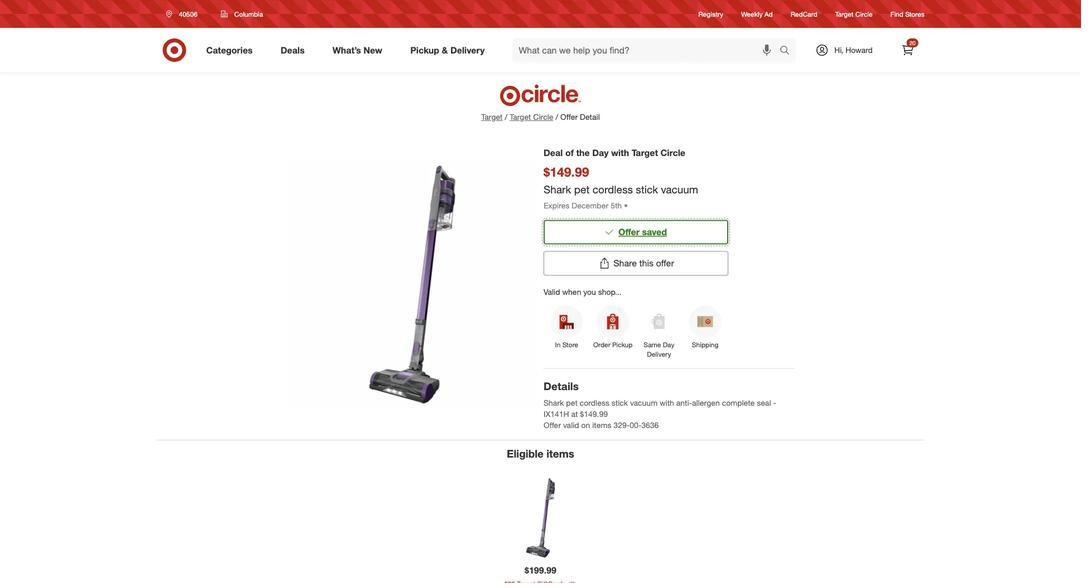 Task type: locate. For each thing, give the bounding box(es) containing it.
columbia
[[234, 10, 263, 18]]

0 vertical spatial items
[[592, 421, 611, 431]]

detail
[[580, 112, 600, 122]]

delivery for &
[[450, 45, 485, 56]]

shark inside $149.99 shark pet cordless stick vacuum expires december 5th •
[[544, 183, 571, 196]]

search
[[775, 46, 801, 57]]

stick for details
[[612, 399, 628, 408]]

delivery
[[450, 45, 485, 56], [647, 351, 671, 359]]

shark for $149.99
[[544, 183, 571, 196]]

vacuum inside details shark pet cordless stick vacuum with anti-allergen complete seal - ix141h at $149.99 offer valid on items 329-00-3636
[[630, 399, 658, 408]]

40506
[[179, 10, 198, 18]]

target link
[[481, 112, 503, 122]]

stick inside $149.99 shark pet cordless stick vacuum expires december 5th •
[[636, 183, 658, 196]]

december
[[572, 201, 609, 210]]

vacuum inside $149.99 shark pet cordless stick vacuum expires december 5th •
[[661, 183, 698, 196]]

-
[[773, 399, 776, 408]]

offer left detail
[[560, 112, 578, 122]]

stick inside details shark pet cordless stick vacuum with anti-allergen complete seal - ix141h at $149.99 offer valid on items 329-00-3636
[[612, 399, 628, 408]]

target right target link
[[510, 112, 531, 122]]

1 vertical spatial pickup
[[612, 341, 633, 349]]

weekly
[[741, 10, 763, 18]]

expires
[[544, 201, 570, 210]]

0 horizontal spatial day
[[592, 147, 609, 158]]

with left anti- on the bottom of the page
[[660, 399, 674, 408]]

with
[[611, 147, 629, 158], [660, 399, 674, 408]]

2 horizontal spatial circle
[[855, 10, 873, 18]]

stick up 329-
[[612, 399, 628, 408]]

cordless inside $149.99 shark pet cordless stick vacuum expires december 5th •
[[593, 183, 633, 196]]

in store
[[555, 341, 578, 349]]

1 vertical spatial target circle link
[[510, 112, 553, 123]]

weekly ad link
[[741, 9, 773, 19]]

$199.99 link
[[479, 477, 602, 584]]

0 horizontal spatial target circle link
[[510, 112, 553, 123]]

cordless up on
[[580, 399, 609, 408]]

1 vertical spatial stick
[[612, 399, 628, 408]]

target circle link down target circle logo
[[510, 112, 553, 123]]

categories link
[[197, 38, 267, 63]]

pickup left &
[[410, 45, 439, 56]]

1 horizontal spatial pickup
[[612, 341, 633, 349]]

stick
[[636, 183, 658, 196], [612, 399, 628, 408]]

0 vertical spatial delivery
[[450, 45, 485, 56]]

2 shark from the top
[[544, 399, 564, 408]]

0 vertical spatial day
[[592, 147, 609, 158]]

circle
[[855, 10, 873, 18], [533, 112, 553, 122], [661, 147, 685, 158]]

day inside 'same day delivery'
[[663, 341, 674, 349]]

1 vertical spatial vacuum
[[630, 399, 658, 408]]

1 horizontal spatial with
[[660, 399, 674, 408]]

target
[[835, 10, 854, 18], [481, 112, 503, 122], [510, 112, 531, 122], [632, 147, 658, 158]]

1 vertical spatial items
[[547, 448, 574, 461]]

valid
[[544, 287, 560, 297]]

offer saved button
[[544, 220, 728, 245]]

target inside 'link'
[[835, 10, 854, 18]]

pet inside $149.99 shark pet cordless stick vacuum expires december 5th •
[[574, 183, 590, 196]]

5th
[[611, 201, 622, 210]]

0 vertical spatial vacuum
[[661, 183, 698, 196]]

with up $149.99 shark pet cordless stick vacuum expires december 5th • at the top right of the page
[[611, 147, 629, 158]]

the
[[576, 147, 590, 158]]

target up hi,
[[835, 10, 854, 18]]

1 shark from the top
[[544, 183, 571, 196]]

1 horizontal spatial stick
[[636, 183, 658, 196]]

what's new
[[333, 45, 382, 56]]

target up $149.99 shark pet cordless stick vacuum expires december 5th • at the top right of the page
[[632, 147, 658, 158]]

offer down ix141h
[[544, 421, 561, 431]]

1 vertical spatial cordless
[[580, 399, 609, 408]]

pet
[[574, 183, 590, 196], [566, 399, 578, 408]]

items down the valid
[[547, 448, 574, 461]]

pet inside details shark pet cordless stick vacuum with anti-allergen complete seal - ix141h at $149.99 offer valid on items 329-00-3636
[[566, 399, 578, 408]]

1 vertical spatial $149.99
[[580, 410, 608, 420]]

shark up 'expires'
[[544, 183, 571, 196]]

0 horizontal spatial delivery
[[450, 45, 485, 56]]

1 vertical spatial with
[[660, 399, 674, 408]]

offer
[[560, 112, 578, 122], [618, 227, 640, 238], [544, 421, 561, 431]]

of
[[565, 147, 574, 158]]

/
[[505, 112, 507, 122], [556, 112, 558, 122]]

0 vertical spatial pet
[[574, 183, 590, 196]]

offer inside button
[[618, 227, 640, 238]]

1 vertical spatial shark
[[544, 399, 564, 408]]

same day delivery
[[644, 341, 674, 359]]

stick up offer saved
[[636, 183, 658, 196]]

target circle
[[835, 10, 873, 18]]

$149.99 down of at top right
[[544, 164, 589, 180]]

deals link
[[271, 38, 319, 63]]

00-
[[630, 421, 641, 431]]

1 vertical spatial day
[[663, 341, 674, 349]]

cordless inside details shark pet cordless stick vacuum with anti-allergen complete seal - ix141h at $149.99 offer valid on items 329-00-3636
[[580, 399, 609, 408]]

target circle link up hi, howard on the top of page
[[835, 9, 873, 19]]

vacuum
[[661, 183, 698, 196], [630, 399, 658, 408]]

$149.99 inside details shark pet cordless stick vacuum with anti-allergen complete seal - ix141h at $149.99 offer valid on items 329-00-3636
[[580, 410, 608, 420]]

pickup right the order at the right of the page
[[612, 341, 633, 349]]

0 vertical spatial target circle link
[[835, 9, 873, 19]]

0 horizontal spatial /
[[505, 112, 507, 122]]

pickup & delivery
[[410, 45, 485, 56]]

vacuum up saved in the right of the page
[[661, 183, 698, 196]]

pickup & delivery link
[[401, 38, 499, 63]]

/ right target circle button
[[556, 112, 558, 122]]

1 horizontal spatial vacuum
[[661, 183, 698, 196]]

anti-
[[676, 399, 692, 408]]

pickup
[[410, 45, 439, 56], [612, 341, 633, 349]]

shark up ix141h
[[544, 399, 564, 408]]

search button
[[775, 38, 801, 65]]

shark inside details shark pet cordless stick vacuum with anti-allergen complete seal - ix141h at $149.99 offer valid on items 329-00-3636
[[544, 399, 564, 408]]

items right on
[[592, 421, 611, 431]]

0 horizontal spatial vacuum
[[630, 399, 658, 408]]

1 vertical spatial delivery
[[647, 351, 671, 359]]

vacuum for details
[[630, 399, 658, 408]]

delivery right &
[[450, 45, 485, 56]]

1 horizontal spatial day
[[663, 341, 674, 349]]

0 vertical spatial shark
[[544, 183, 571, 196]]

in
[[555, 341, 561, 349]]

40506 button
[[159, 4, 209, 24]]

day right the
[[592, 147, 609, 158]]

/ right target link
[[505, 112, 507, 122]]

vacuum up 3636
[[630, 399, 658, 408]]

2 vertical spatial circle
[[661, 147, 685, 158]]

items inside details shark pet cordless stick vacuum with anti-allergen complete seal - ix141h at $149.99 offer valid on items 329-00-3636
[[592, 421, 611, 431]]

deals
[[281, 45, 305, 56]]

cordless for details
[[580, 399, 609, 408]]

deal of the day with target circle
[[544, 147, 685, 158]]

share this offer
[[613, 258, 674, 269]]

circle inside 'link'
[[855, 10, 873, 18]]

saved
[[642, 227, 667, 238]]

find stores
[[891, 10, 925, 18]]

pet for $149.99
[[574, 183, 590, 196]]

$149.99
[[544, 164, 589, 180], [580, 410, 608, 420]]

cordless
[[593, 183, 633, 196], [580, 399, 609, 408]]

pet up at
[[566, 399, 578, 408]]

details shark pet cordless stick vacuum with anti-allergen complete seal - ix141h at $149.99 offer valid on items 329-00-3636
[[544, 380, 778, 431]]

0 vertical spatial circle
[[855, 10, 873, 18]]

1 vertical spatial pet
[[566, 399, 578, 408]]

cordless up 5th
[[593, 183, 633, 196]]

items
[[592, 421, 611, 431], [547, 448, 574, 461]]

$149.99 up on
[[580, 410, 608, 420]]

shark
[[544, 183, 571, 196], [544, 399, 564, 408]]

1 horizontal spatial items
[[592, 421, 611, 431]]

complete
[[722, 399, 755, 408]]

0 horizontal spatial items
[[547, 448, 574, 461]]

1 horizontal spatial /
[[556, 112, 558, 122]]

1 vertical spatial offer
[[618, 227, 640, 238]]

delivery down same
[[647, 351, 671, 359]]

0 horizontal spatial stick
[[612, 399, 628, 408]]

delivery for day
[[647, 351, 671, 359]]

1 horizontal spatial delivery
[[647, 351, 671, 359]]

0 vertical spatial $149.99
[[544, 164, 589, 180]]

0 horizontal spatial pickup
[[410, 45, 439, 56]]

2 vertical spatial offer
[[544, 421, 561, 431]]

20 link
[[896, 38, 920, 63]]

share this offer button
[[544, 251, 728, 276]]

day right same
[[663, 341, 674, 349]]

0 vertical spatial stick
[[636, 183, 658, 196]]

pet up 'december'
[[574, 183, 590, 196]]

offer left saved in the right of the page
[[618, 227, 640, 238]]

$149.99 shark pet cordless stick vacuum expires december 5th •
[[544, 164, 698, 210]]

share
[[613, 258, 637, 269]]

1 vertical spatial circle
[[533, 112, 553, 122]]

0 vertical spatial cordless
[[593, 183, 633, 196]]

new
[[364, 45, 382, 56]]

2 / from the left
[[556, 112, 558, 122]]

shipping
[[692, 341, 719, 349]]

0 horizontal spatial with
[[611, 147, 629, 158]]

day
[[592, 147, 609, 158], [663, 341, 674, 349]]

delivery inside 'same day delivery'
[[647, 351, 671, 359]]

ix141h
[[544, 410, 569, 420]]

allergen
[[692, 399, 720, 408]]



Task type: vqa. For each thing, say whether or not it's contained in the screenshot.
'day' to the top
yes



Task type: describe. For each thing, give the bounding box(es) containing it.
offer
[[656, 258, 674, 269]]

shark for details
[[544, 399, 564, 408]]

redcard link
[[791, 9, 817, 19]]

at
[[571, 410, 578, 420]]

seal
[[757, 399, 771, 408]]

1 horizontal spatial target circle link
[[835, 9, 873, 19]]

target left target circle button
[[481, 112, 503, 122]]

vacuum for $149.99
[[661, 183, 698, 196]]

what's new link
[[323, 38, 396, 63]]

$149.99 inside $149.99 shark pet cordless stick vacuum expires december 5th •
[[544, 164, 589, 180]]

weekly ad
[[741, 10, 773, 18]]

details
[[544, 380, 579, 393]]

order
[[593, 341, 610, 349]]

eligible items
[[507, 448, 574, 461]]

when
[[562, 287, 581, 297]]

1 / from the left
[[505, 112, 507, 122]]

ad
[[765, 10, 773, 18]]

target / target circle / offer detail
[[481, 112, 600, 122]]

329-
[[614, 421, 630, 431]]

find
[[891, 10, 903, 18]]

cordless for $149.99
[[593, 183, 633, 196]]

0 vertical spatial pickup
[[410, 45, 439, 56]]

20
[[909, 39, 916, 46]]

what's
[[333, 45, 361, 56]]

hi,
[[834, 45, 843, 55]]

What can we help you find? suggestions appear below search field
[[512, 38, 782, 63]]

this
[[639, 258, 654, 269]]

eligible
[[507, 448, 544, 461]]

on
[[581, 421, 590, 431]]

same
[[644, 341, 661, 349]]

target circle logo image
[[498, 84, 583, 107]]

categories
[[206, 45, 253, 56]]

1 horizontal spatial circle
[[661, 147, 685, 158]]

target circle button
[[510, 112, 553, 123]]

order pickup
[[593, 341, 633, 349]]

offer saved
[[618, 227, 667, 238]]

you
[[583, 287, 596, 297]]

with inside details shark pet cordless stick vacuum with anti-allergen complete seal - ix141h at $149.99 offer valid on items 329-00-3636
[[660, 399, 674, 408]]

stick for $149.99
[[636, 183, 658, 196]]

deal
[[544, 147, 563, 158]]

offer inside details shark pet cordless stick vacuum with anti-allergen complete seal - ix141h at $149.99 offer valid on items 329-00-3636
[[544, 421, 561, 431]]

registry
[[699, 10, 723, 18]]

redcard
[[791, 10, 817, 18]]

pet for details
[[566, 399, 578, 408]]

valid
[[563, 421, 579, 431]]

0 vertical spatial with
[[611, 147, 629, 158]]

store
[[562, 341, 578, 349]]

valid when you shop...
[[544, 287, 622, 297]]

registry link
[[699, 9, 723, 19]]

$199.99
[[525, 566, 556, 576]]

3636
[[641, 421, 659, 431]]

0 horizontal spatial circle
[[533, 112, 553, 122]]

&
[[442, 45, 448, 56]]

•
[[624, 201, 628, 210]]

howard
[[846, 45, 873, 55]]

find stores link
[[891, 9, 925, 19]]

columbia button
[[214, 4, 270, 24]]

0 vertical spatial offer
[[560, 112, 578, 122]]

shop...
[[598, 287, 622, 297]]

hi, howard
[[834, 45, 873, 55]]

stores
[[905, 10, 925, 18]]



